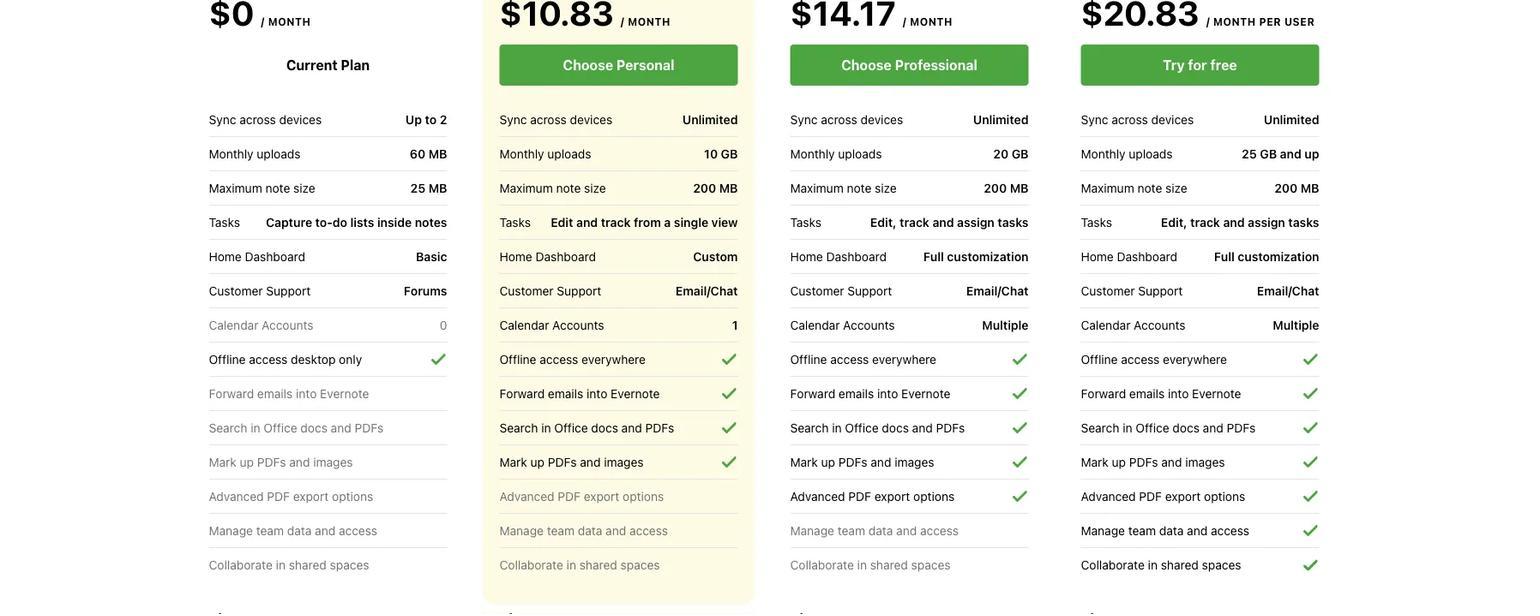 Task type: locate. For each thing, give the bounding box(es) containing it.
0 horizontal spatial track
[[601, 215, 631, 230]]

2 horizontal spatial email/chat
[[1257, 284, 1319, 298]]

1 horizontal spatial assign
[[1248, 215, 1285, 230]]

for
[[1188, 57, 1207, 73]]

advanced
[[209, 490, 264, 504], [500, 490, 554, 504], [790, 490, 845, 504], [1081, 490, 1136, 504]]

4 monthly from the left
[[1081, 147, 1126, 161]]

0 horizontal spatial assign
[[957, 215, 995, 230]]

evernote
[[320, 387, 369, 401], [611, 387, 660, 401], [901, 387, 951, 401], [1192, 387, 1241, 401]]

4 maximum note size from the left
[[1081, 181, 1187, 195]]

1 sync across devices from the left
[[209, 112, 322, 126]]

1 horizontal spatial full customization
[[1214, 250, 1319, 264]]

assign for 25
[[1248, 215, 1285, 230]]

3 monthly from the left
[[790, 147, 835, 161]]

200 mb down 10
[[693, 181, 738, 195]]

monthly
[[209, 147, 253, 161], [500, 147, 544, 161], [790, 147, 835, 161], [1081, 147, 1126, 161]]

spaces
[[330, 559, 369, 573], [621, 559, 660, 573], [911, 559, 951, 573], [1202, 559, 1241, 573]]

1 horizontal spatial multiple
[[1273, 318, 1319, 333]]

1 horizontal spatial choose
[[841, 57, 892, 73]]

1 horizontal spatial edit, track and assign tasks
[[1161, 215, 1319, 230]]

choose for choose personal
[[563, 57, 613, 73]]

1 horizontal spatial track
[[900, 215, 929, 230]]

devices down the try
[[1151, 112, 1194, 126]]

2 emails from the left
[[548, 387, 583, 401]]

unlimited for 10 gb
[[682, 113, 738, 127]]

monthly uploads for 20 gb
[[790, 147, 882, 161]]

sync for 20 gb
[[790, 112, 818, 126]]

month left per
[[1213, 15, 1256, 27]]

plan
[[341, 57, 370, 73]]

1 customization from the left
[[947, 250, 1029, 264]]

/
[[261, 15, 265, 27], [621, 15, 625, 27], [903, 15, 907, 27], [1206, 15, 1210, 27]]

1 customer from the left
[[209, 284, 263, 298]]

choose
[[563, 57, 613, 73], [841, 57, 892, 73]]

search for 10 gb
[[500, 421, 538, 435]]

mark
[[209, 455, 237, 469], [500, 455, 527, 469], [790, 455, 818, 469], [1081, 455, 1109, 469]]

1 calendar accounts from the left
[[209, 318, 313, 332]]

4 dashboard from the left
[[1117, 250, 1177, 264]]

2 mark from the left
[[500, 455, 527, 469]]

3 200 mb from the left
[[1274, 181, 1319, 195]]

/ month up current
[[261, 15, 311, 27]]

full
[[923, 250, 944, 264], [1214, 250, 1235, 264]]

3 mark up pdfs and images from the left
[[790, 455, 934, 469]]

20 gb
[[993, 147, 1029, 161]]

manage team data and access
[[209, 524, 377, 538], [500, 524, 668, 538], [790, 524, 959, 538], [1081, 524, 1249, 538]]

2 horizontal spatial / month
[[903, 15, 953, 27]]

choose personal button
[[500, 45, 738, 86]]

0 horizontal spatial everywhere
[[582, 352, 646, 367]]

customer
[[209, 284, 263, 298], [500, 284, 554, 298], [790, 284, 844, 298], [1081, 284, 1135, 298]]

mark up pdfs and images for 10
[[500, 455, 644, 469]]

/ up the 'choose personal' button
[[621, 15, 625, 27]]

2 everywhere from the left
[[872, 352, 936, 367]]

search in office docs and pdfs for 10 gb
[[500, 421, 674, 435]]

calendar for 10 gb
[[500, 318, 549, 332]]

manage
[[209, 524, 253, 538], [500, 524, 544, 538], [790, 524, 834, 538], [1081, 524, 1125, 538]]

shared
[[289, 559, 327, 573], [579, 559, 617, 573], [870, 559, 908, 573], [1161, 559, 1199, 573]]

offline for 10 gb
[[500, 352, 536, 367]]

1 dashboard from the left
[[245, 250, 305, 264]]

assign
[[957, 215, 995, 230], [1248, 215, 1285, 230]]

1 horizontal spatial tasks
[[1288, 215, 1319, 230]]

calendar accounts for 10 gb
[[500, 318, 604, 332]]

month
[[268, 15, 311, 27], [628, 15, 671, 27], [910, 15, 953, 27], [1213, 15, 1256, 27]]

200 mb down 25 gb and up
[[1274, 181, 1319, 195]]

0 horizontal spatial multiple
[[982, 318, 1029, 333]]

3 team from the left
[[838, 524, 865, 538]]

month up professional
[[910, 15, 953, 27]]

customization for 20
[[947, 250, 1029, 264]]

collaborate in shared spaces
[[209, 559, 369, 573], [500, 559, 660, 573], [790, 559, 951, 573], [1081, 559, 1241, 573]]

dashboard for 25 gb and up
[[1117, 250, 1177, 264]]

2 horizontal spatial everywhere
[[1163, 352, 1227, 367]]

mb down 20 gb
[[1010, 181, 1029, 195]]

1 200 mb from the left
[[693, 181, 738, 195]]

2 gb from the left
[[1012, 147, 1029, 161]]

to-
[[315, 215, 333, 230]]

customer support for 25 gb and up
[[1081, 284, 1183, 298]]

4 tasks from the left
[[1081, 215, 1112, 229]]

1 across from the left
[[239, 112, 276, 126]]

only
[[339, 352, 362, 367]]

assign down 25 gb and up
[[1248, 215, 1285, 230]]

2 advanced pdf export options from the left
[[500, 490, 664, 504]]

support
[[266, 284, 311, 298], [557, 284, 601, 298], [847, 284, 892, 298], [1138, 284, 1183, 298]]

3 home from the left
[[790, 250, 823, 264]]

1 note from the left
[[265, 181, 290, 195]]

0 horizontal spatial gb
[[721, 147, 738, 161]]

3 email/chat from the left
[[1257, 284, 1319, 298]]

3 gb from the left
[[1260, 147, 1277, 161]]

tasks for 20 gb
[[998, 215, 1029, 230]]

2 team from the left
[[547, 524, 575, 538]]

4 devices from the left
[[1151, 112, 1194, 126]]

2 200 mb from the left
[[984, 181, 1029, 195]]

200 for 10
[[693, 181, 716, 195]]

1 accounts from the left
[[262, 318, 313, 332]]

/ up current plan button at top left
[[261, 15, 265, 27]]

evernote for 10 gb
[[611, 387, 660, 401]]

3 manage team data and access from the left
[[790, 524, 959, 538]]

25
[[1242, 147, 1257, 161], [410, 181, 425, 195]]

in
[[251, 421, 260, 435], [541, 421, 551, 435], [832, 421, 842, 435], [1123, 421, 1132, 435], [276, 559, 286, 573], [567, 559, 576, 573], [857, 559, 867, 573], [1148, 559, 1158, 573]]

unlimited up 25 gb and up
[[1264, 113, 1319, 127]]

1 home from the left
[[209, 250, 242, 264]]

1 / month from the left
[[261, 15, 311, 27]]

2 maximum from the left
[[500, 181, 553, 195]]

size for 20 gb
[[875, 181, 897, 195]]

1 horizontal spatial offline access everywhere
[[790, 352, 936, 367]]

4 note from the left
[[1138, 181, 1162, 195]]

0 horizontal spatial customization
[[947, 250, 1029, 264]]

customer support for 10 gb
[[500, 284, 601, 298]]

25 mb
[[410, 181, 447, 195]]

4 pdf from the left
[[1139, 490, 1162, 504]]

everywhere for 20 gb
[[872, 352, 936, 367]]

3 evernote from the left
[[901, 387, 951, 401]]

2 dashboard from the left
[[536, 250, 596, 264]]

office
[[264, 421, 297, 435], [554, 421, 588, 435], [845, 421, 879, 435], [1136, 421, 1169, 435]]

0 horizontal spatial full customization
[[923, 250, 1029, 264]]

4 forward from the left
[[1081, 387, 1126, 401]]

tasks
[[209, 215, 240, 229], [500, 215, 531, 229], [790, 215, 821, 229], [1081, 215, 1112, 229]]

tasks
[[998, 215, 1029, 230], [1288, 215, 1319, 230]]

uploads for 10 gb
[[547, 147, 591, 161]]

4 home from the left
[[1081, 250, 1114, 264]]

accounts for 10 gb
[[552, 318, 604, 332]]

1 full customization from the left
[[923, 250, 1029, 264]]

mb up view on the top of the page
[[719, 181, 738, 195]]

1 horizontal spatial everywhere
[[872, 352, 936, 367]]

maximum for 20 gb
[[790, 181, 844, 195]]

collaborate for multiple
[[790, 559, 854, 573]]

2 search from the left
[[500, 421, 538, 435]]

forward
[[209, 387, 254, 401], [500, 387, 545, 401], [790, 387, 835, 401], [1081, 387, 1126, 401]]

month up current
[[268, 15, 311, 27]]

email/chat for 10 gb
[[676, 284, 738, 298]]

2 offline from the left
[[500, 352, 536, 367]]

devices for 25 gb and up
[[1151, 112, 1194, 126]]

0 horizontal spatial tasks
[[998, 215, 1029, 230]]

docs for 25 gb and up
[[1173, 421, 1200, 435]]

offline
[[209, 352, 246, 367], [500, 352, 536, 367], [790, 352, 827, 367], [1081, 352, 1118, 367]]

up
[[1305, 147, 1319, 161], [240, 455, 254, 469], [530, 455, 545, 469], [821, 455, 835, 469], [1112, 455, 1126, 469]]

shared for 0
[[289, 559, 327, 573]]

1 horizontal spatial customization
[[1238, 250, 1319, 264]]

devices down current
[[279, 112, 322, 126]]

1 maximum note size from the left
[[209, 181, 315, 195]]

accounts
[[262, 318, 313, 332], [552, 318, 604, 332], [843, 318, 895, 332], [1134, 318, 1186, 332]]

spaces for 0
[[330, 559, 369, 573]]

/ month up professional
[[903, 15, 953, 27]]

size for 25 gb and up
[[1165, 181, 1187, 195]]

1 horizontal spatial 200 mb
[[984, 181, 1029, 195]]

1 horizontal spatial full
[[1214, 250, 1235, 264]]

200 down 20
[[984, 181, 1007, 195]]

unlimited
[[682, 113, 738, 127], [973, 113, 1029, 127], [1264, 113, 1319, 127]]

1 customer support from the left
[[209, 284, 311, 298]]

sync across devices for 60
[[209, 112, 322, 126]]

user
[[1284, 15, 1315, 27]]

edit, track and assign tasks for 20
[[870, 215, 1029, 230]]

4 emails from the left
[[1129, 387, 1165, 401]]

track for 20
[[900, 215, 929, 230]]

size for 10 gb
[[584, 181, 606, 195]]

200 down 25 gb and up
[[1274, 181, 1298, 195]]

3 note from the left
[[847, 181, 872, 195]]

2 forward from the left
[[500, 387, 545, 401]]

1 vertical spatial 25
[[410, 181, 425, 195]]

choose left personal
[[563, 57, 613, 73]]

collaborate
[[209, 559, 273, 573], [500, 559, 563, 573], [790, 559, 854, 573], [1081, 559, 1145, 573]]

track
[[601, 215, 631, 230], [900, 215, 929, 230], [1190, 215, 1220, 230]]

a
[[664, 215, 671, 230]]

tasks down 25 gb and up
[[1288, 215, 1319, 230]]

calendar
[[209, 318, 258, 332], [500, 318, 549, 332], [790, 318, 840, 332], [1081, 318, 1131, 332]]

devices
[[279, 112, 322, 126], [570, 112, 612, 126], [861, 112, 903, 126], [1151, 112, 1194, 126]]

options
[[332, 490, 373, 504], [623, 490, 664, 504], [913, 490, 955, 504], [1204, 490, 1245, 504]]

1 monthly from the left
[[209, 147, 253, 161]]

/ month
[[261, 15, 311, 27], [621, 15, 671, 27], [903, 15, 953, 27]]

and
[[1280, 147, 1302, 161], [576, 215, 598, 230], [933, 215, 954, 230], [1223, 215, 1245, 230], [331, 421, 351, 435], [621, 421, 642, 435], [912, 421, 933, 435], [1203, 421, 1223, 435], [289, 455, 310, 469], [580, 455, 601, 469], [871, 455, 891, 469], [1161, 455, 1182, 469], [315, 524, 335, 538], [606, 524, 626, 538], [896, 524, 917, 538], [1187, 524, 1208, 538]]

0 horizontal spatial choose
[[563, 57, 613, 73]]

everywhere for 10 gb
[[582, 352, 646, 367]]

devices down choose professional
[[861, 112, 903, 126]]

1 multiple from the left
[[982, 318, 1029, 333]]

offline for 20 gb
[[790, 352, 827, 367]]

accounts for 60 mb
[[262, 318, 313, 332]]

uploads
[[257, 147, 301, 161], [547, 147, 591, 161], [838, 147, 882, 161], [1129, 147, 1173, 161]]

emails for 10 gb
[[548, 387, 583, 401]]

try for free button
[[1081, 45, 1319, 86]]

0 horizontal spatial edit, track and assign tasks
[[870, 215, 1029, 230]]

4 team from the left
[[1128, 524, 1156, 538]]

images
[[313, 455, 353, 469], [604, 455, 644, 469], [895, 455, 934, 469], [1185, 455, 1225, 469]]

support for 60 mb
[[266, 284, 311, 298]]

try for free
[[1163, 57, 1237, 73]]

spaces for multiple
[[911, 559, 951, 573]]

month up personal
[[628, 15, 671, 27]]

sync for 25 gb and up
[[1081, 112, 1108, 126]]

2 horizontal spatial 200 mb
[[1274, 181, 1319, 195]]

2 horizontal spatial unlimited
[[1264, 113, 1319, 127]]

sync across devices down choose personal
[[500, 112, 612, 126]]

3 / month from the left
[[903, 15, 953, 27]]

3 across from the left
[[821, 112, 857, 126]]

up
[[406, 113, 422, 127]]

4 monthly uploads from the left
[[1081, 147, 1173, 161]]

1 horizontal spatial gb
[[1012, 147, 1029, 161]]

forums
[[404, 284, 447, 298]]

3 offline from the left
[[790, 352, 827, 367]]

office for 10 gb
[[554, 421, 588, 435]]

maximum note size for 20
[[790, 181, 897, 195]]

forward emails into evernote for 10 gb
[[500, 387, 660, 401]]

2 horizontal spatial offline access everywhere
[[1081, 352, 1227, 367]]

200
[[693, 181, 716, 195], [984, 181, 1007, 195], [1274, 181, 1298, 195]]

4 / from the left
[[1206, 15, 1210, 27]]

1 horizontal spatial email/chat
[[966, 284, 1029, 298]]

0 horizontal spatial 200
[[693, 181, 716, 195]]

2 calendar accounts from the left
[[500, 318, 604, 332]]

1 everywhere from the left
[[582, 352, 646, 367]]

note for 25 gb and up
[[1138, 181, 1162, 195]]

3 customer support from the left
[[790, 284, 892, 298]]

0 horizontal spatial / month
[[261, 15, 311, 27]]

edit, track and assign tasks for 25
[[1161, 215, 1319, 230]]

sync across devices down the try
[[1081, 112, 1194, 126]]

edit,
[[870, 215, 897, 230], [1161, 215, 1187, 230]]

monthly uploads for 25 gb and up
[[1081, 147, 1173, 161]]

3 calendar accounts from the left
[[790, 318, 895, 332]]

full for 20 gb
[[923, 250, 944, 264]]

assign down 20
[[957, 215, 995, 230]]

4 sync across devices from the left
[[1081, 112, 1194, 126]]

2 collaborate in shared spaces from the left
[[500, 559, 660, 573]]

sync across devices down current
[[209, 112, 322, 126]]

/ up try for free on the right top of the page
[[1206, 15, 1210, 27]]

evernote for 25 gb and up
[[1192, 387, 1241, 401]]

access
[[249, 352, 288, 367], [540, 352, 578, 367], [830, 352, 869, 367], [1121, 352, 1160, 367], [339, 524, 377, 538], [629, 524, 668, 538], [920, 524, 959, 538], [1211, 524, 1249, 538]]

3 everywhere from the left
[[1163, 352, 1227, 367]]

1 size from the left
[[293, 181, 315, 195]]

office for 25 gb and up
[[1136, 421, 1169, 435]]

2 devices from the left
[[570, 112, 612, 126]]

size for 60 mb
[[293, 181, 315, 195]]

3 dashboard from the left
[[826, 250, 887, 264]]

choose for choose professional
[[841, 57, 892, 73]]

1 horizontal spatial / month
[[621, 15, 671, 27]]

unlimited up 20
[[973, 113, 1029, 127]]

200 mb down 20 gb
[[984, 181, 1029, 195]]

into
[[296, 387, 317, 401], [587, 387, 607, 401], [877, 387, 898, 401], [1168, 387, 1189, 401]]

offline access desktop only
[[209, 352, 362, 367]]

edit, track and assign tasks
[[870, 215, 1029, 230], [1161, 215, 1319, 230]]

2 200 from the left
[[984, 181, 1007, 195]]

0
[[440, 318, 447, 333]]

tasks for 60
[[209, 215, 240, 229]]

1 uploads from the left
[[257, 147, 301, 161]]

across for 60
[[239, 112, 276, 126]]

monthly uploads for 60 mb
[[209, 147, 301, 161]]

1 email/chat from the left
[[676, 284, 738, 298]]

customization
[[947, 250, 1029, 264], [1238, 250, 1319, 264]]

0 horizontal spatial full
[[923, 250, 944, 264]]

4 evernote from the left
[[1192, 387, 1241, 401]]

3 spaces from the left
[[911, 559, 951, 573]]

note
[[265, 181, 290, 195], [556, 181, 581, 195], [847, 181, 872, 195], [1138, 181, 1162, 195]]

view
[[711, 215, 738, 230]]

pdf
[[267, 490, 290, 504], [558, 490, 581, 504], [848, 490, 871, 504], [1139, 490, 1162, 504]]

0 horizontal spatial offline access everywhere
[[500, 352, 646, 367]]

1 spaces from the left
[[330, 559, 369, 573]]

export
[[293, 490, 329, 504], [584, 490, 619, 504], [874, 490, 910, 504], [1165, 490, 1201, 504]]

maximum for 60 mb
[[209, 181, 262, 195]]

2 evernote from the left
[[611, 387, 660, 401]]

200 down 10
[[693, 181, 716, 195]]

sync across devices down choose professional
[[790, 112, 903, 126]]

3 shared from the left
[[870, 559, 908, 573]]

200 mb
[[693, 181, 738, 195], [984, 181, 1029, 195], [1274, 181, 1319, 195]]

2 multiple from the left
[[1273, 318, 1319, 333]]

2 docs from the left
[[591, 421, 618, 435]]

/ month up personal
[[621, 15, 671, 27]]

tasks down 20 gb
[[998, 215, 1029, 230]]

2 horizontal spatial track
[[1190, 215, 1220, 230]]

mb up notes
[[429, 181, 447, 195]]

forward emails into evernote for 25 gb and up
[[1081, 387, 1241, 401]]

0 horizontal spatial 200 mb
[[693, 181, 738, 195]]

forward emails into evernote
[[209, 387, 369, 401], [500, 387, 660, 401], [790, 387, 951, 401], [1081, 387, 1241, 401]]

collaborate in shared spaces for multiple
[[790, 559, 951, 573]]

monthly for 20 gb
[[790, 147, 835, 161]]

1 track from the left
[[601, 215, 631, 230]]

1 tasks from the left
[[998, 215, 1029, 230]]

2 horizontal spatial 200
[[1274, 181, 1298, 195]]

monthly uploads
[[209, 147, 301, 161], [500, 147, 591, 161], [790, 147, 882, 161], [1081, 147, 1173, 161]]

multiple
[[982, 318, 1029, 333], [1273, 318, 1319, 333]]

home for 25
[[1081, 250, 1114, 264]]

multiple for 25 gb and up
[[1273, 318, 1319, 333]]

choose professional button
[[790, 45, 1029, 86]]

home for 20
[[790, 250, 823, 264]]

home dashboard for 10 gb
[[500, 250, 596, 264]]

0 horizontal spatial edit,
[[870, 215, 897, 230]]

search for 25 gb and up
[[1081, 421, 1119, 435]]

mb for 20 gb
[[1010, 181, 1029, 195]]

mb right 60
[[429, 147, 447, 161]]

size
[[293, 181, 315, 195], [584, 181, 606, 195], [875, 181, 897, 195], [1165, 181, 1187, 195]]

docs for 20 gb
[[882, 421, 909, 435]]

3 forward emails into evernote from the left
[[790, 387, 951, 401]]

0 horizontal spatial unlimited
[[682, 113, 738, 127]]

2 horizontal spatial gb
[[1260, 147, 1277, 161]]

across
[[239, 112, 276, 126], [530, 112, 567, 126], [821, 112, 857, 126], [1112, 112, 1148, 126]]

2 maximum note size from the left
[[500, 181, 606, 195]]

devices down choose personal
[[570, 112, 612, 126]]

mb down 25 gb and up
[[1301, 181, 1319, 195]]

calendar for 25 gb and up
[[1081, 318, 1131, 332]]

1 horizontal spatial edit,
[[1161, 215, 1187, 230]]

dashboard for 60 mb
[[245, 250, 305, 264]]

2 edit, from the left
[[1161, 215, 1187, 230]]

calendar accounts for 60 mb
[[209, 318, 313, 332]]

1 horizontal spatial 25
[[1242, 147, 1257, 161]]

assign for 20
[[957, 215, 995, 230]]

dashboard
[[245, 250, 305, 264], [536, 250, 596, 264], [826, 250, 887, 264], [1117, 250, 1177, 264]]

0 horizontal spatial email/chat
[[676, 284, 738, 298]]

monthly for 60 mb
[[209, 147, 253, 161]]

dashboard for 20 gb
[[826, 250, 887, 264]]

docs
[[301, 421, 327, 435], [591, 421, 618, 435], [882, 421, 909, 435], [1173, 421, 1200, 435]]

unlimited up 10
[[682, 113, 738, 127]]

10 gb
[[704, 147, 738, 161]]

search in office docs and pdfs
[[209, 421, 384, 435], [500, 421, 674, 435], [790, 421, 965, 435], [1081, 421, 1256, 435]]

2 unlimited from the left
[[973, 113, 1029, 127]]

offline access everywhere
[[500, 352, 646, 367], [790, 352, 936, 367], [1081, 352, 1227, 367]]

3 uploads from the left
[[838, 147, 882, 161]]

1 forward emails into evernote from the left
[[209, 387, 369, 401]]

60 mb
[[410, 147, 447, 161]]

0 horizontal spatial 25
[[410, 181, 425, 195]]

1 docs from the left
[[301, 421, 327, 435]]

forward for 10 gb
[[500, 387, 545, 401]]

0 vertical spatial 25
[[1242, 147, 1257, 161]]

sync
[[209, 112, 236, 126], [500, 112, 527, 126], [790, 112, 818, 126], [1081, 112, 1108, 126]]

4 collaborate in shared spaces from the left
[[1081, 559, 1241, 573]]

1 horizontal spatial unlimited
[[973, 113, 1029, 127]]

offline for 25 gb and up
[[1081, 352, 1118, 367]]

email/chat for 20 gb
[[966, 284, 1029, 298]]

2 month from the left
[[628, 15, 671, 27]]

choose left professional
[[841, 57, 892, 73]]

60
[[410, 147, 425, 161]]

across for 20
[[821, 112, 857, 126]]

note for 10 gb
[[556, 181, 581, 195]]

3 office from the left
[[845, 421, 879, 435]]

1 horizontal spatial 200
[[984, 181, 1007, 195]]

maximum
[[209, 181, 262, 195], [500, 181, 553, 195], [790, 181, 844, 195], [1081, 181, 1134, 195]]

1 advanced from the left
[[209, 490, 264, 504]]

capture
[[266, 215, 312, 230]]

customer support
[[209, 284, 311, 298], [500, 284, 601, 298], [790, 284, 892, 298], [1081, 284, 1183, 298]]

/ up choose professional
[[903, 15, 907, 27]]

advanced pdf export options
[[209, 490, 373, 504], [500, 490, 664, 504], [790, 490, 955, 504], [1081, 490, 1245, 504]]

email/chat
[[676, 284, 738, 298], [966, 284, 1029, 298], [1257, 284, 1319, 298]]

single
[[674, 215, 708, 230]]



Task type: vqa. For each thing, say whether or not it's contained in the screenshot.


Task type: describe. For each thing, give the bounding box(es) containing it.
3 month from the left
[[910, 15, 953, 27]]

collaborate in shared spaces for 1
[[500, 559, 660, 573]]

dashboard for 10 gb
[[536, 250, 596, 264]]

full customization for 20
[[923, 250, 1029, 264]]

mb for 60 mb
[[429, 181, 447, 195]]

monthly for 10 gb
[[500, 147, 544, 161]]

current plan button
[[209, 45, 447, 86]]

200 mb for 25 gb and up
[[1274, 181, 1319, 195]]

mark for 20
[[790, 455, 818, 469]]

3 advanced from the left
[[790, 490, 845, 504]]

gb for 20
[[1012, 147, 1029, 161]]

uploads for 60 mb
[[257, 147, 301, 161]]

gb for 25
[[1260, 147, 1277, 161]]

3 manage from the left
[[790, 524, 834, 538]]

1 emails from the left
[[257, 387, 293, 401]]

1 team from the left
[[256, 524, 284, 538]]

4 options from the left
[[1204, 490, 1245, 504]]

4 manage from the left
[[1081, 524, 1125, 538]]

10
[[704, 147, 718, 161]]

basic
[[416, 250, 447, 264]]

try
[[1163, 57, 1185, 73]]

1 options from the left
[[332, 490, 373, 504]]

search for 20 gb
[[790, 421, 829, 435]]

1 advanced pdf export options from the left
[[209, 490, 373, 504]]

4 shared from the left
[[1161, 559, 1199, 573]]

into for 10 gb
[[587, 387, 607, 401]]

professional
[[895, 57, 977, 73]]

gb for 10
[[721, 147, 738, 161]]

devices for 20 gb
[[861, 112, 903, 126]]

emails for 20 gb
[[839, 387, 874, 401]]

edit
[[551, 215, 573, 230]]

tasks for 25 gb and up
[[1288, 215, 1319, 230]]

emails for 25 gb and up
[[1129, 387, 1165, 401]]

search in office docs and pdfs for 25 gb and up
[[1081, 421, 1256, 435]]

desktop
[[291, 352, 336, 367]]

2 manage from the left
[[500, 524, 544, 538]]

full customization for 25
[[1214, 250, 1319, 264]]

accounts for 20 gb
[[843, 318, 895, 332]]

maximum note size for 10
[[500, 181, 606, 195]]

sync across devices for 25
[[1081, 112, 1194, 126]]

3 options from the left
[[913, 490, 955, 504]]

3 / from the left
[[903, 15, 907, 27]]

up to 2
[[406, 113, 447, 127]]

2 advanced from the left
[[500, 490, 554, 504]]

2 export from the left
[[584, 490, 619, 504]]

uploads for 20 gb
[[838, 147, 882, 161]]

note for 60 mb
[[265, 181, 290, 195]]

mark up pdfs and images for 20
[[790, 455, 934, 469]]

unlimited for 25 gb and up
[[1264, 113, 1319, 127]]

collaborate for 1
[[500, 559, 563, 573]]

200 mb for 20 gb
[[984, 181, 1029, 195]]

email/chat for 25 gb and up
[[1257, 284, 1319, 298]]

from
[[634, 215, 661, 230]]

4 advanced from the left
[[1081, 490, 1136, 504]]

2 manage team data and access from the left
[[500, 524, 668, 538]]

office for 20 gb
[[845, 421, 879, 435]]

free
[[1210, 57, 1237, 73]]

monthly uploads for 10 gb
[[500, 147, 591, 161]]

1 export from the left
[[293, 490, 329, 504]]

monthly for 25 gb and up
[[1081, 147, 1126, 161]]

forward for 25 gb and up
[[1081, 387, 1126, 401]]

edit and track from a single view
[[551, 215, 738, 230]]

customer for 25 gb and up
[[1081, 284, 1135, 298]]

customer for 60 mb
[[209, 284, 263, 298]]

unlimited for 20 gb
[[973, 113, 1029, 127]]

200 mb for 10 gb
[[693, 181, 738, 195]]

forward emails into evernote for 20 gb
[[790, 387, 951, 401]]

choose professional
[[841, 57, 977, 73]]

calendar accounts for 20 gb
[[790, 318, 895, 332]]

4 collaborate from the left
[[1081, 559, 1145, 573]]

4 export from the left
[[1165, 490, 1201, 504]]

up for 25 gb and up
[[1112, 455, 1126, 469]]

current plan
[[286, 57, 370, 73]]

capture to-do lists inside notes
[[266, 215, 447, 230]]

4 data from the left
[[1159, 524, 1184, 538]]

3 pdf from the left
[[848, 490, 871, 504]]

lists
[[350, 215, 374, 230]]

2 / month from the left
[[621, 15, 671, 27]]

25 for 25 mb
[[410, 181, 425, 195]]

tasks for 10
[[500, 215, 531, 229]]

tasks for 20
[[790, 215, 821, 229]]

4 month from the left
[[1213, 15, 1256, 27]]

1 search from the left
[[209, 421, 247, 435]]

notes
[[415, 215, 447, 230]]

1 into from the left
[[296, 387, 317, 401]]

customization for 25
[[1238, 250, 1319, 264]]

sync across devices for 20
[[790, 112, 903, 126]]

home dashboard for 25 gb and up
[[1081, 250, 1177, 264]]

1 pdf from the left
[[267, 490, 290, 504]]

1 evernote from the left
[[320, 387, 369, 401]]

4 spaces from the left
[[1202, 559, 1241, 573]]

1 manage from the left
[[209, 524, 253, 538]]

support for 20 gb
[[847, 284, 892, 298]]

per
[[1259, 15, 1281, 27]]

1
[[732, 318, 738, 333]]

edit, for 20 gb
[[870, 215, 897, 230]]

customer support for 60 mb
[[209, 284, 311, 298]]

support for 25 gb and up
[[1138, 284, 1183, 298]]

1 mark from the left
[[209, 455, 237, 469]]

2 pdf from the left
[[558, 490, 581, 504]]

collaborate in shared spaces for 0
[[209, 559, 369, 573]]

200 for 20
[[984, 181, 1007, 195]]

images for 10 gb
[[604, 455, 644, 469]]

home dashboard for 60 mb
[[209, 250, 305, 264]]

maximum note size for 25
[[1081, 181, 1187, 195]]

1 images from the left
[[313, 455, 353, 469]]

home dashboard for 20 gb
[[790, 250, 887, 264]]

mb for 10 gb
[[719, 181, 738, 195]]

1 / from the left
[[261, 15, 265, 27]]

2 options from the left
[[623, 490, 664, 504]]

2 / from the left
[[621, 15, 625, 27]]

home for 60
[[209, 250, 242, 264]]

evernote for 20 gb
[[901, 387, 951, 401]]

3 data from the left
[[869, 524, 893, 538]]

25 gb and up
[[1242, 147, 1319, 161]]

multiple for 20 gb
[[982, 318, 1029, 333]]

1 search in office docs and pdfs from the left
[[209, 421, 384, 435]]

customer support for 20 gb
[[790, 284, 892, 298]]

1 office from the left
[[264, 421, 297, 435]]

1 forward from the left
[[209, 387, 254, 401]]

200 for 25
[[1274, 181, 1298, 195]]

sync for 10 gb
[[500, 112, 527, 126]]

across for 25
[[1112, 112, 1148, 126]]

25 for 25 gb and up
[[1242, 147, 1257, 161]]

3 advanced pdf export options from the left
[[790, 490, 955, 504]]

support for 10 gb
[[557, 284, 601, 298]]

mark for 10
[[500, 455, 527, 469]]

2 data from the left
[[578, 524, 602, 538]]

customer for 20 gb
[[790, 284, 844, 298]]

1 manage team data and access from the left
[[209, 524, 377, 538]]

choose personal
[[563, 57, 674, 73]]

3 export from the left
[[874, 490, 910, 504]]

spaces for 1
[[621, 559, 660, 573]]

inside
[[377, 215, 412, 230]]

do
[[333, 215, 347, 230]]

/ month per user
[[1206, 15, 1315, 27]]

4 advanced pdf export options from the left
[[1081, 490, 1245, 504]]

20
[[993, 147, 1009, 161]]

2
[[440, 113, 447, 127]]

devices for 60 mb
[[279, 112, 322, 126]]

offline access everywhere for 10
[[500, 352, 646, 367]]

1 data from the left
[[287, 524, 312, 538]]

track for 25
[[1190, 215, 1220, 230]]

calendar accounts for 25 gb and up
[[1081, 318, 1186, 332]]

collaborate for 0
[[209, 559, 273, 573]]

to
[[425, 113, 437, 127]]

1 mark up pdfs and images from the left
[[209, 455, 353, 469]]

current
[[286, 57, 338, 73]]

1 month from the left
[[268, 15, 311, 27]]

personal
[[616, 57, 674, 73]]

4 manage team data and access from the left
[[1081, 524, 1249, 538]]

custom
[[693, 250, 738, 264]]



